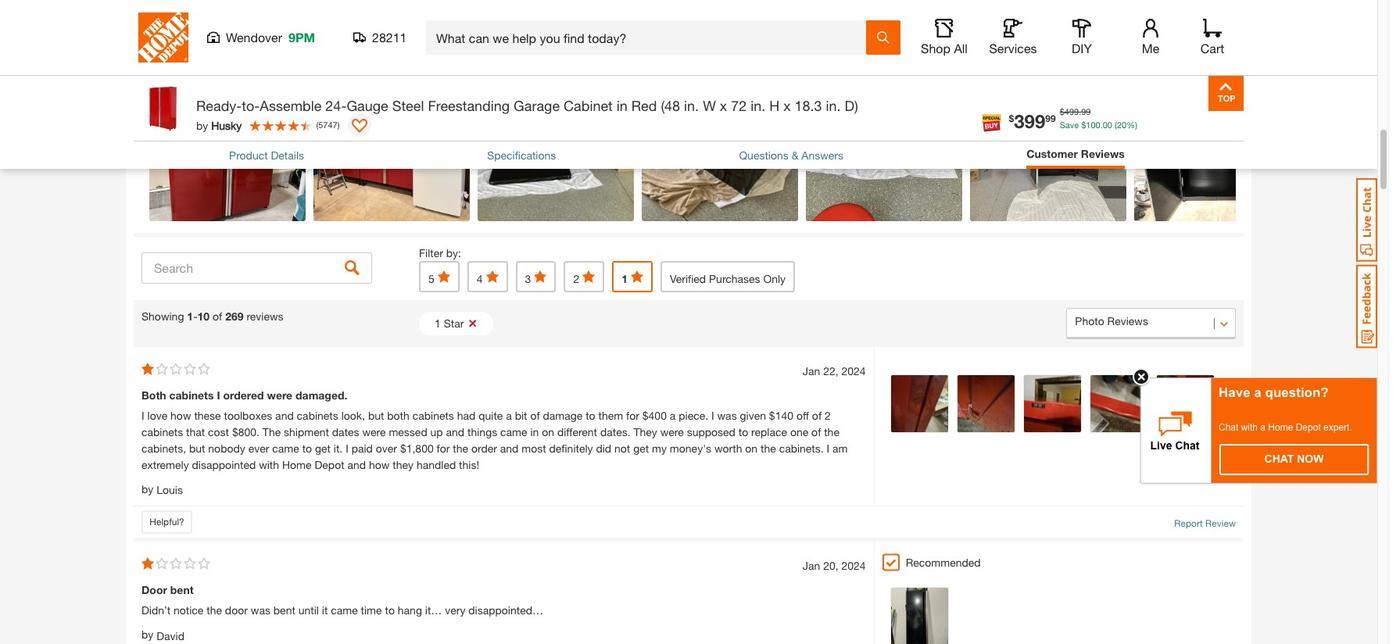 Task type: describe. For each thing, give the bounding box(es) containing it.
was inside door bent didn't notice the door was bent until it came time to hang it… very disappointed…
[[251, 604, 270, 617]]

over
[[376, 441, 397, 455]]

10
[[197, 309, 210, 322]]

purchases
[[709, 272, 760, 285]]

handled
[[417, 458, 456, 471]]

by david
[[142, 628, 184, 643]]

recommended
[[906, 556, 981, 569]]

jan 20, 2024
[[803, 559, 866, 573]]

by louis
[[142, 482, 183, 497]]

cabinets up the up
[[413, 408, 454, 422]]

diy button
[[1057, 19, 1107, 56]]

20,
[[823, 559, 839, 573]]

by husky
[[196, 118, 242, 132]]

4
[[477, 272, 483, 285]]

it
[[322, 604, 328, 617]]

damaged.
[[296, 388, 347, 401]]

questions & answers
[[739, 148, 844, 162]]

with inside both cabinets i ordered were damaged. i love how these toolboxes and cabinets look, but both cabinets had quite a bit of damage to them for $400 a piece. i was given $140 off of 2 cabinets that cost $800. the shipment dates were messed up and things came in on different dates. they were supposed to replace one of the cabinets, but nobody ever came to get it. i paid over $1,800 for the order and most definitely did not get my money's worth on the cabinets. i am extremely disappointed with home depot and how they handled this!
[[259, 458, 279, 471]]

they
[[393, 458, 414, 471]]

that
[[186, 425, 205, 438]]

me button
[[1126, 19, 1176, 56]]

now
[[1297, 453, 1324, 465]]

399
[[1014, 110, 1045, 132]]

$ for 399
[[1009, 112, 1014, 124]]

( 5747 )
[[316, 119, 340, 130]]

2 button
[[564, 261, 604, 292]]

What can we help you find today? search field
[[436, 21, 865, 54]]

0 vertical spatial bent
[[170, 583, 194, 597]]

jan for jan 20, 2024
[[803, 559, 820, 573]]

1 in. from the left
[[684, 97, 699, 114]]

money's
[[670, 441, 711, 455]]

24-
[[326, 97, 347, 114]]

was inside both cabinets i ordered were damaged. i love how these toolboxes and cabinets look, but both cabinets had quite a bit of damage to them for $400 a piece. i was given $140 off of 2 cabinets that cost $800. the shipment dates were messed up and things came in on different dates. they were supposed to replace one of the cabinets, but nobody ever came to get it. i paid over $1,800 for the order and most definitely did not get my money's worth on the cabinets. i am extremely disappointed with home depot and how they handled this!
[[717, 408, 737, 422]]

to down given
[[739, 425, 748, 438]]

notice
[[174, 604, 204, 617]]

question?
[[1265, 385, 1329, 400]]

cabinets.
[[779, 441, 824, 455]]

things
[[468, 425, 497, 438]]

2 inside both cabinets i ordered were damaged. i love how these toolboxes and cabinets look, but both cabinets had quite a bit of damage to them for $400 a piece. i was given $140 off of 2 cabinets that cost $800. the shipment dates were messed up and things came in on different dates. they were supposed to replace one of the cabinets, but nobody ever came to get it. i paid over $1,800 for the order and most definitely did not get my money's worth on the cabinets. i am extremely disappointed with home depot and how they handled this!
[[825, 408, 831, 422]]

cart link
[[1195, 19, 1230, 56]]

expert.
[[1324, 422, 1352, 433]]

(48
[[661, 97, 680, 114]]

d)
[[845, 97, 858, 114]]

ready-
[[196, 97, 242, 114]]

$1,800
[[400, 441, 434, 455]]

shop
[[921, 41, 951, 56]]

david button
[[157, 628, 184, 644]]

the home depot logo image
[[138, 13, 188, 63]]

&
[[792, 148, 799, 162]]

nobody
[[208, 441, 245, 455]]

worth
[[714, 441, 742, 455]]

diy
[[1072, 41, 1092, 56]]

until
[[298, 604, 319, 617]]

answers
[[802, 148, 844, 162]]

helpful?
[[150, 516, 184, 528]]

$800.
[[232, 425, 260, 438]]

did
[[596, 441, 611, 455]]

customer images
[[142, 18, 261, 35]]

these
[[194, 408, 221, 422]]

services button
[[988, 19, 1038, 56]]

depot inside both cabinets i ordered were damaged. i love how these toolboxes and cabinets look, but both cabinets had quite a bit of damage to them for $400 a piece. i was given $140 off of 2 cabinets that cost $800. the shipment dates were messed up and things came in on different dates. they were supposed to replace one of the cabinets, but nobody ever came to get it. i paid over $1,800 for the order and most definitely did not get my money's worth on the cabinets. i am extremely disappointed with home depot and how they handled this!
[[315, 458, 344, 471]]

22,
[[823, 364, 839, 377]]

report
[[1174, 518, 1203, 530]]

home inside both cabinets i ordered were damaged. i love how these toolboxes and cabinets look, but both cabinets had quite a bit of damage to them for $400 a piece. i was given $140 off of 2 cabinets that cost $800. the shipment dates were messed up and things came in on different dates. they were supposed to replace one of the cabinets, but nobody ever came to get it. i paid over $1,800 for the order and most definitely did not get my money's worth on the cabinets. i am extremely disappointed with home depot and how they handled this!
[[282, 458, 312, 471]]

by for by louis
[[142, 482, 153, 495]]

details
[[271, 148, 304, 162]]

2 ( from the left
[[316, 119, 318, 130]]

$ 499 . 99 save $ 100 . 00 ( 20 %)
[[1060, 106, 1137, 129]]

both
[[142, 388, 166, 401]]

display image
[[351, 119, 367, 134]]

cabinets up cabinets,
[[142, 425, 183, 438]]

it…
[[425, 604, 442, 617]]

i up supposed
[[711, 408, 714, 422]]

by for by david
[[142, 628, 153, 641]]

and up the
[[275, 408, 294, 422]]

cabinet
[[564, 97, 613, 114]]

ordered
[[223, 388, 264, 401]]

1 horizontal spatial but
[[368, 408, 384, 422]]

replace
[[751, 425, 787, 438]]

a left bit
[[506, 408, 512, 422]]

1 get from the left
[[315, 441, 331, 455]]

cabinets up shipment
[[297, 408, 338, 422]]

3 button
[[516, 261, 556, 292]]

0 vertical spatial in
[[617, 97, 628, 114]]

1 horizontal spatial home
[[1268, 422, 1293, 433]]

door
[[225, 604, 248, 617]]

1 horizontal spatial .
[[1100, 119, 1103, 129]]

of inside showing 1 - 10 of 269 reviews 1 star
[[213, 309, 222, 322]]

david
[[157, 630, 184, 643]]

garage
[[514, 97, 560, 114]]

cabinets,
[[142, 441, 186, 455]]

0 horizontal spatial but
[[189, 441, 205, 455]]

shop all button
[[919, 19, 969, 56]]

3 in. from the left
[[826, 97, 841, 114]]

extremely
[[142, 458, 189, 471]]

1 vertical spatial for
[[437, 441, 450, 455]]

to down shipment
[[302, 441, 312, 455]]

00
[[1103, 119, 1112, 129]]

i left love
[[142, 408, 144, 422]]

star
[[444, 316, 464, 330]]

chat
[[1265, 453, 1294, 465]]

jan for jan 22, 2024
[[803, 364, 820, 377]]

filter
[[419, 246, 443, 259]]

2 horizontal spatial $
[[1081, 119, 1086, 129]]

2024 for jan 22, 2024
[[842, 364, 866, 377]]

product details
[[229, 148, 304, 162]]

questions
[[739, 148, 789, 162]]

28211
[[372, 30, 407, 45]]

2 in. from the left
[[751, 97, 765, 114]]

ever
[[248, 441, 269, 455]]

specifications
[[487, 148, 556, 162]]

1 vertical spatial how
[[369, 458, 390, 471]]



Task type: vqa. For each thing, say whether or not it's contained in the screenshot.
the left Depot
yes



Task type: locate. For each thing, give the bounding box(es) containing it.
came down the
[[272, 441, 299, 455]]

0 horizontal spatial x
[[720, 97, 727, 114]]

1 horizontal spatial for
[[626, 408, 639, 422]]

w
[[703, 97, 716, 114]]

1 vertical spatial but
[[189, 441, 205, 455]]

0 horizontal spatial bent
[[170, 583, 194, 597]]

a right chat
[[1260, 422, 1266, 433]]

verified
[[670, 272, 706, 285]]

didn't
[[142, 604, 171, 617]]

by for by husky
[[196, 118, 208, 132]]

1 horizontal spatial came
[[331, 604, 358, 617]]

in left the red
[[617, 97, 628, 114]]

customer down save
[[1027, 147, 1078, 160]]

0 horizontal spatial for
[[437, 441, 450, 455]]

in. left the d) in the top of the page
[[826, 97, 841, 114]]

both
[[387, 408, 410, 422]]

how
[[170, 408, 191, 422], [369, 458, 390, 471]]

0 vertical spatial for
[[626, 408, 639, 422]]

reviews
[[247, 309, 283, 322]]

cost
[[208, 425, 229, 438]]

filter by:
[[419, 246, 461, 259]]

my
[[652, 441, 667, 455]]

how up that
[[170, 408, 191, 422]]

2 2024 from the top
[[842, 559, 866, 573]]

0 horizontal spatial was
[[251, 604, 270, 617]]

1 horizontal spatial bent
[[273, 604, 295, 617]]

x right w
[[720, 97, 727, 114]]

a right $400
[[670, 408, 676, 422]]

i up "these"
[[217, 388, 220, 401]]

0 horizontal spatial 1
[[187, 309, 193, 322]]

depot down it.
[[315, 458, 344, 471]]

and right the up
[[446, 425, 464, 438]]

get down they
[[633, 441, 649, 455]]

am
[[833, 441, 848, 455]]

$ up save
[[1060, 106, 1065, 116]]

499
[[1065, 106, 1079, 116]]

have
[[1219, 385, 1251, 400]]

the left door
[[207, 604, 222, 617]]

save
[[1060, 119, 1079, 129]]

very
[[445, 604, 465, 617]]

the up am
[[824, 425, 840, 438]]

they
[[634, 425, 657, 438]]

2024 right 20, on the right bottom of the page
[[842, 559, 866, 573]]

on right worth
[[745, 441, 758, 455]]

me
[[1142, 41, 1160, 56]]

and left most
[[500, 441, 519, 455]]

product
[[229, 148, 268, 162]]

in. left h
[[751, 97, 765, 114]]

1 horizontal spatial customer
[[1027, 147, 1078, 160]]

it.
[[334, 441, 343, 455]]

99 right the 499
[[1081, 106, 1091, 116]]

in inside both cabinets i ordered were damaged. i love how these toolboxes and cabinets look, but both cabinets had quite a bit of damage to them for $400 a piece. i was given $140 off of 2 cabinets that cost $800. the shipment dates were messed up and things came in on different dates. they were supposed to replace one of the cabinets, but nobody ever came to get it. i paid over $1,800 for the order and most definitely did not get my money's worth on the cabinets. i am extremely disappointed with home depot and how they handled this!
[[530, 425, 539, 438]]

1 left 'star'
[[435, 316, 441, 330]]

0 horizontal spatial customer
[[142, 18, 208, 35]]

in up most
[[530, 425, 539, 438]]

0 horizontal spatial came
[[272, 441, 299, 455]]

$400
[[642, 408, 667, 422]]

showing
[[142, 309, 184, 322]]

1 vertical spatial came
[[272, 441, 299, 455]]

2 horizontal spatial were
[[660, 425, 684, 438]]

99 inside $ 499 . 99 save $ 100 . 00 ( 20 %)
[[1081, 106, 1091, 116]]

1 vertical spatial with
[[259, 458, 279, 471]]

9pm
[[288, 30, 315, 45]]

a right have
[[1254, 385, 1262, 400]]

0 vertical spatial with
[[1241, 422, 1258, 433]]

freestanding
[[428, 97, 510, 114]]

0 horizontal spatial were
[[267, 388, 293, 401]]

services
[[989, 41, 1037, 56]]

0 horizontal spatial .
[[1079, 106, 1081, 116]]

99 inside the $ 399 99
[[1045, 112, 1056, 124]]

of right bit
[[530, 408, 540, 422]]

0 horizontal spatial in.
[[684, 97, 699, 114]]

the up this!
[[453, 441, 468, 455]]

the
[[263, 425, 281, 438]]

only
[[763, 272, 786, 285]]

have a question?
[[1219, 385, 1329, 400]]

in. left w
[[684, 97, 699, 114]]

1 horizontal spatial were
[[362, 425, 386, 438]]

99 left save
[[1045, 112, 1056, 124]]

by left louis button
[[142, 482, 153, 495]]

get left it.
[[315, 441, 331, 455]]

18.3
[[795, 97, 822, 114]]

0 horizontal spatial 2
[[573, 272, 579, 285]]

to left them
[[586, 408, 595, 422]]

2 jan from the top
[[803, 559, 820, 573]]

report review button
[[1174, 517, 1236, 531]]

of right off
[[812, 408, 822, 422]]

1 vertical spatial depot
[[315, 458, 344, 471]]

$140
[[769, 408, 794, 422]]

0 vertical spatial how
[[170, 408, 191, 422]]

1 horizontal spatial x
[[783, 97, 791, 114]]

review
[[1206, 518, 1236, 530]]

$
[[1060, 106, 1065, 116], [1009, 112, 1014, 124], [1081, 119, 1086, 129]]

came inside door bent didn't notice the door was bent until it came time to hang it… very disappointed…
[[331, 604, 358, 617]]

was right door
[[251, 604, 270, 617]]

i
[[217, 388, 220, 401], [142, 408, 144, 422], [711, 408, 714, 422], [346, 441, 349, 455], [827, 441, 830, 455]]

was
[[717, 408, 737, 422], [251, 604, 270, 617]]

verified purchases only
[[670, 272, 786, 285]]

1 vertical spatial on
[[745, 441, 758, 455]]

report review
[[1174, 518, 1236, 530]]

0 horizontal spatial depot
[[315, 458, 344, 471]]

0 horizontal spatial with
[[259, 458, 279, 471]]

1 button
[[612, 261, 653, 292]]

product image image
[[138, 84, 188, 134]]

1 horizontal spatial depot
[[1296, 422, 1321, 433]]

0 vertical spatial 2024
[[842, 364, 866, 377]]

the down replace at bottom right
[[761, 441, 776, 455]]

all
[[954, 41, 968, 56]]

(
[[1115, 119, 1117, 129], [316, 119, 318, 130]]

1 vertical spatial was
[[251, 604, 270, 617]]

wendover 9pm
[[226, 30, 315, 45]]

0 vertical spatial .
[[1079, 106, 1081, 116]]

by
[[196, 118, 208, 132], [142, 482, 153, 495], [142, 628, 153, 641]]

1 horizontal spatial $
[[1060, 106, 1065, 116]]

1 horizontal spatial in
[[617, 97, 628, 114]]

2 inside 2 button
[[573, 272, 579, 285]]

1 vertical spatial in
[[530, 425, 539, 438]]

specifications button
[[487, 147, 556, 163], [487, 147, 556, 163]]

how down over
[[369, 458, 390, 471]]

$ 399 99
[[1009, 110, 1056, 132]]

customer
[[142, 18, 208, 35], [1027, 147, 1078, 160]]

were up paid
[[362, 425, 386, 438]]

$ right save
[[1081, 119, 1086, 129]]

1 horizontal spatial 99
[[1081, 106, 1091, 116]]

ready-to-assemble 24-gauge steel freestanding garage cabinet in red (48 in. w x 72 in. h x 18.3 in. d)
[[196, 97, 858, 114]]

product details button
[[229, 147, 304, 163], [229, 147, 304, 163]]

to inside door bent didn't notice the door was bent until it came time to hang it… very disappointed…
[[385, 604, 395, 617]]

0 horizontal spatial on
[[542, 425, 554, 438]]

top button
[[1209, 76, 1244, 111]]

by inside by david
[[142, 628, 153, 641]]

customer reviews button
[[1027, 145, 1125, 165], [1027, 145, 1125, 162]]

off
[[797, 408, 809, 422]]

1 vertical spatial .
[[1100, 119, 1103, 129]]

with down ever
[[259, 458, 279, 471]]

0 horizontal spatial 99
[[1045, 112, 1056, 124]]

by inside by louis
[[142, 482, 153, 495]]

i left am
[[827, 441, 830, 455]]

1 vertical spatial bent
[[273, 604, 295, 617]]

1 jan from the top
[[803, 364, 820, 377]]

1 horizontal spatial was
[[717, 408, 737, 422]]

0 vertical spatial customer
[[142, 18, 208, 35]]

3
[[525, 272, 531, 285]]

shop all
[[921, 41, 968, 56]]

99
[[1081, 106, 1091, 116], [1045, 112, 1056, 124]]

0 vertical spatial but
[[368, 408, 384, 422]]

home up chat
[[1268, 422, 1293, 433]]

jan left 20, on the right bottom of the page
[[803, 559, 820, 573]]

louis button
[[157, 482, 183, 498]]

1 left 10
[[187, 309, 193, 322]]

was up supposed
[[717, 408, 737, 422]]

1 right 2 button
[[622, 272, 628, 285]]

1 vertical spatial by
[[142, 482, 153, 495]]

supposed
[[687, 425, 736, 438]]

%)
[[1127, 119, 1137, 129]]

feedback link image
[[1356, 264, 1377, 349]]

1 horizontal spatial on
[[745, 441, 758, 455]]

red
[[631, 97, 657, 114]]

bit
[[515, 408, 527, 422]]

2 right 3 button on the left top of the page
[[573, 272, 579, 285]]

for down the up
[[437, 441, 450, 455]]

on up most
[[542, 425, 554, 438]]

2 horizontal spatial in.
[[826, 97, 841, 114]]

but down that
[[189, 441, 205, 455]]

$ inside the $ 399 99
[[1009, 112, 1014, 124]]

the inside door bent didn't notice the door was bent until it came time to hang it… very disappointed…
[[207, 604, 222, 617]]

1 horizontal spatial in.
[[751, 97, 765, 114]]

2 horizontal spatial came
[[500, 425, 527, 438]]

0 horizontal spatial (
[[316, 119, 318, 130]]

0 horizontal spatial $
[[1009, 112, 1014, 124]]

1 vertical spatial home
[[282, 458, 312, 471]]

by left husky
[[196, 118, 208, 132]]

1 horizontal spatial 1
[[435, 316, 441, 330]]

customer left the images at top
[[142, 18, 208, 35]]

wendover
[[226, 30, 282, 45]]

1 horizontal spatial with
[[1241, 422, 1258, 433]]

2024 for jan 20, 2024
[[842, 559, 866, 573]]

i right it.
[[346, 441, 349, 455]]

questions & answers button
[[739, 147, 844, 163], [739, 147, 844, 163]]

$ for 499
[[1060, 106, 1065, 116]]

chat
[[1219, 422, 1239, 433]]

1
[[622, 272, 628, 285], [187, 309, 193, 322], [435, 316, 441, 330]]

cabinets up "these"
[[169, 388, 214, 401]]

5747
[[318, 119, 337, 130]]

0 vertical spatial was
[[717, 408, 737, 422]]

came down bit
[[500, 425, 527, 438]]

20
[[1117, 119, 1127, 129]]

were up my
[[660, 425, 684, 438]]

customer for customer reviews
[[1027, 147, 1078, 160]]

x
[[720, 97, 727, 114], [783, 97, 791, 114]]

0 vertical spatial by
[[196, 118, 208, 132]]

of right 10
[[213, 309, 222, 322]]

x right h
[[783, 97, 791, 114]]

0 horizontal spatial how
[[170, 408, 191, 422]]

1 ( from the left
[[1115, 119, 1117, 129]]

0 vertical spatial depot
[[1296, 422, 1321, 433]]

husky
[[211, 118, 242, 132]]

0 vertical spatial jan
[[803, 364, 820, 377]]

quite
[[479, 408, 503, 422]]

love
[[147, 408, 167, 422]]

customer for customer images
[[142, 18, 208, 35]]

came right it
[[331, 604, 358, 617]]

cart
[[1201, 41, 1224, 56]]

and down paid
[[347, 458, 366, 471]]

damage
[[543, 408, 583, 422]]

on
[[542, 425, 554, 438], [745, 441, 758, 455]]

were right ordered
[[267, 388, 293, 401]]

( left the )
[[316, 119, 318, 130]]

bent up "notice"
[[170, 583, 194, 597]]

1 inside button
[[622, 272, 628, 285]]

live chat image
[[1356, 178, 1377, 262]]

1 horizontal spatial 2
[[825, 408, 831, 422]]

0 horizontal spatial home
[[282, 458, 312, 471]]

2 vertical spatial by
[[142, 628, 153, 641]]

of right one
[[812, 425, 821, 438]]

1 vertical spatial jan
[[803, 559, 820, 573]]

1 vertical spatial customer
[[1027, 147, 1078, 160]]

1 vertical spatial 2
[[825, 408, 831, 422]]

( right 00
[[1115, 119, 1117, 129]]

1 x from the left
[[720, 97, 727, 114]]

1 horizontal spatial (
[[1115, 119, 1117, 129]]

verified purchases only button
[[661, 261, 795, 292]]

bent left until
[[273, 604, 295, 617]]

0 horizontal spatial get
[[315, 441, 331, 455]]

but left both
[[368, 408, 384, 422]]

0 vertical spatial on
[[542, 425, 554, 438]]

$ left save
[[1009, 112, 1014, 124]]

chat with a home depot expert.
[[1219, 422, 1352, 433]]

by left david button
[[142, 628, 153, 641]]

2 right off
[[825, 408, 831, 422]]

0 vertical spatial home
[[1268, 422, 1293, 433]]

toolboxes
[[224, 408, 272, 422]]

showing 1 - 10 of 269 reviews 1 star
[[142, 309, 464, 330]]

Search text field
[[142, 253, 372, 284]]

2 horizontal spatial 1
[[622, 272, 628, 285]]

2 x from the left
[[783, 97, 791, 114]]

2 vertical spatial came
[[331, 604, 358, 617]]

0 vertical spatial 2
[[573, 272, 579, 285]]

1 2024 from the top
[[842, 364, 866, 377]]

helpful? button
[[142, 511, 192, 534]]

depot left expert. at the bottom of page
[[1296, 422, 1321, 433]]

piece.
[[679, 408, 708, 422]]

to right the time
[[385, 604, 395, 617]]

72
[[731, 97, 747, 114]]

0 horizontal spatial in
[[530, 425, 539, 438]]

1 horizontal spatial get
[[633, 441, 649, 455]]

( inside $ 499 . 99 save $ 100 . 00 ( 20 %)
[[1115, 119, 1117, 129]]

home down shipment
[[282, 458, 312, 471]]

2 get from the left
[[633, 441, 649, 455]]

1 vertical spatial 2024
[[842, 559, 866, 573]]

0 vertical spatial came
[[500, 425, 527, 438]]

jan left 22,
[[803, 364, 820, 377]]

with
[[1241, 422, 1258, 433], [259, 458, 279, 471]]

28211 button
[[353, 30, 407, 45]]

for up they
[[626, 408, 639, 422]]

shipment
[[284, 425, 329, 438]]

not
[[615, 441, 630, 455]]

1 horizontal spatial how
[[369, 458, 390, 471]]

with right chat
[[1241, 422, 1258, 433]]

2024 right 22,
[[842, 364, 866, 377]]



